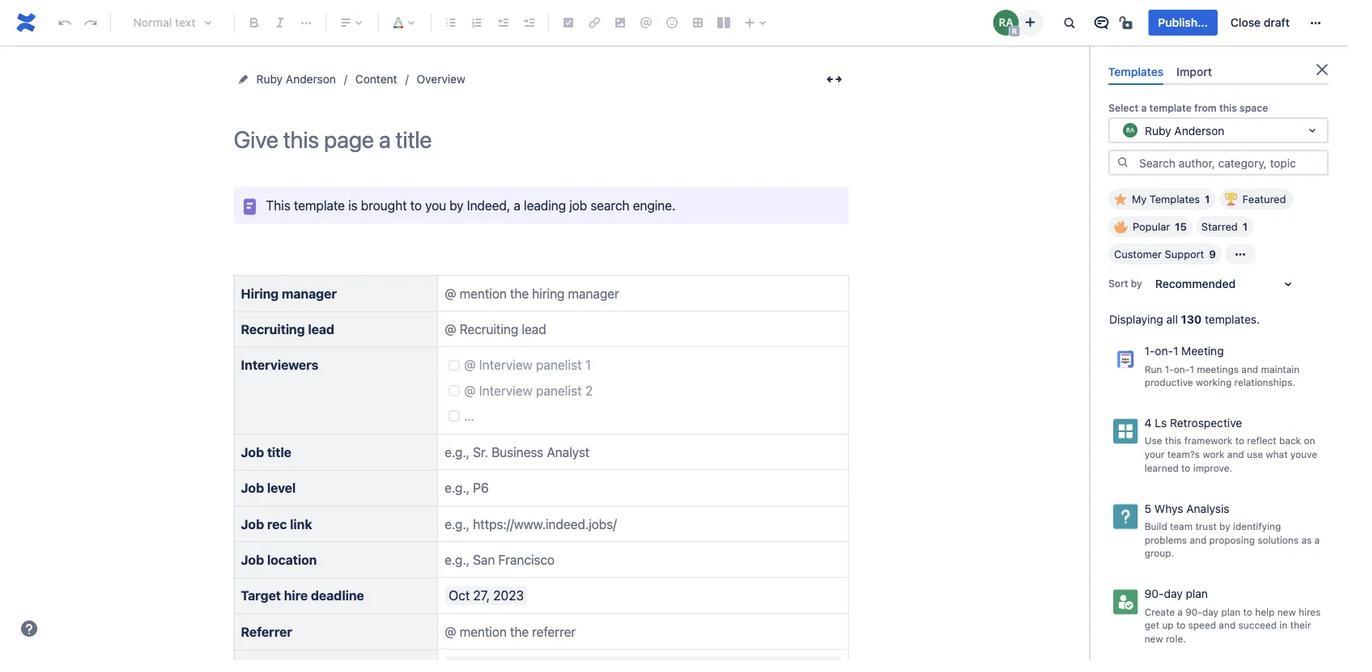 Task type: locate. For each thing, give the bounding box(es) containing it.
as
[[1302, 534, 1312, 546]]

close draft button
[[1221, 10, 1300, 36]]

by up proposing
[[1220, 521, 1231, 532]]

more formatting image
[[296, 13, 316, 32]]

1 horizontal spatial new
[[1278, 606, 1296, 618]]

and inside the 5 whys analysis build team trust by identifying problems and proposing solutions as a group.
[[1190, 534, 1207, 546]]

a right as
[[1315, 534, 1320, 546]]

1 job from the top
[[241, 445, 264, 460]]

90- up create
[[1145, 588, 1164, 601]]

90-
[[1145, 588, 1164, 601], [1186, 606, 1203, 618]]

a right select
[[1141, 102, 1147, 114]]

0 horizontal spatial anderson
[[286, 72, 336, 86]]

1 vertical spatial plan
[[1222, 606, 1241, 618]]

by inside main content area, start typing to enter text. text box
[[450, 198, 464, 213]]

1 horizontal spatial ruby anderson
[[1145, 124, 1225, 137]]

this for template
[[1219, 102, 1237, 114]]

team?s
[[1168, 449, 1200, 460]]

anderson
[[286, 72, 336, 86], [1175, 124, 1225, 137]]

select a template from this space
[[1109, 102, 1268, 114]]

1 horizontal spatial this
[[1219, 102, 1237, 114]]

new down get at the bottom of page
[[1145, 633, 1163, 645]]

search icon image
[[1117, 156, 1130, 169]]

confluence image
[[13, 10, 39, 36]]

template left the is
[[294, 198, 345, 213]]

0 vertical spatial templates
[[1109, 65, 1164, 78]]

1 vertical spatial 1-
[[1165, 363, 1174, 375]]

Search author, category, topic field
[[1135, 152, 1327, 174]]

on
[[1304, 435, 1315, 447]]

panel note image
[[240, 197, 260, 216]]

youve
[[1291, 449, 1318, 460]]

1 vertical spatial template
[[294, 198, 345, 213]]

2 vertical spatial by
[[1220, 521, 1231, 532]]

1- up productive
[[1165, 363, 1174, 375]]

group.
[[1145, 548, 1174, 559]]

1 vertical spatial new
[[1145, 633, 1163, 645]]

this right from
[[1219, 102, 1237, 114]]

15
[[1175, 221, 1187, 233]]

0 horizontal spatial day
[[1164, 588, 1183, 601]]

my templates
[[1132, 193, 1200, 205]]

Main content area, start typing to enter text. text field
[[224, 187, 859, 662]]

location
[[267, 552, 317, 568]]

and down the trust
[[1190, 534, 1207, 546]]

speed
[[1188, 620, 1216, 631]]

1 vertical spatial ruby anderson
[[1145, 124, 1225, 137]]

1- up the run
[[1145, 345, 1155, 358]]

1 right starred on the right top of the page
[[1243, 221, 1248, 233]]

customer
[[1114, 248, 1162, 261]]

content
[[355, 72, 397, 86]]

is
[[348, 198, 358, 213]]

job
[[569, 198, 587, 213]]

templates up 15
[[1150, 193, 1200, 205]]

undo ⌘z image
[[55, 13, 75, 32]]

on-
[[1155, 345, 1173, 358], [1174, 363, 1190, 375]]

learned
[[1145, 462, 1179, 474]]

3 job from the top
[[241, 516, 264, 532]]

1 left meeting
[[1173, 345, 1179, 358]]

ruby anderson down 'select a template from this space'
[[1145, 124, 1225, 137]]

1 horizontal spatial anderson
[[1175, 124, 1225, 137]]

0 horizontal spatial by
[[450, 198, 464, 213]]

content link
[[355, 70, 397, 89]]

templates inside tab list
[[1109, 65, 1164, 78]]

plan up "succeed"
[[1222, 606, 1241, 618]]

1 vertical spatial day
[[1202, 606, 1219, 618]]

job left title
[[241, 445, 264, 460]]

1 vertical spatial by
[[1131, 278, 1143, 289]]

confluence image
[[13, 10, 39, 36]]

1
[[1205, 193, 1210, 205], [1243, 221, 1248, 233], [1173, 345, 1179, 358], [1190, 363, 1194, 375]]

draft
[[1264, 16, 1290, 29]]

1 vertical spatial 90-
[[1186, 606, 1203, 618]]

1 up starred on the right top of the page
[[1205, 193, 1210, 205]]

by
[[450, 198, 464, 213], [1131, 278, 1143, 289], [1220, 521, 1231, 532]]

deadline
[[311, 588, 364, 604]]

and left the 'use'
[[1228, 449, 1244, 460]]

1 horizontal spatial by
[[1131, 278, 1143, 289]]

this
[[1219, 102, 1237, 114], [1165, 435, 1182, 447]]

job left level
[[241, 481, 264, 496]]

comment icon image
[[1092, 13, 1111, 32]]

0 horizontal spatial 1-
[[1145, 345, 1155, 358]]

more image
[[1306, 13, 1326, 32]]

0 vertical spatial ruby
[[256, 72, 283, 86]]

0 vertical spatial 90-
[[1145, 588, 1164, 601]]

2 job from the top
[[241, 481, 264, 496]]

Give this page a title text field
[[234, 126, 849, 153]]

all
[[1167, 313, 1178, 327]]

a left leading
[[514, 198, 521, 213]]

action item image
[[559, 13, 578, 32]]

by right you
[[450, 198, 464, 213]]

by inside the 5 whys analysis build team trust by identifying problems and proposing solutions as a group.
[[1220, 521, 1231, 532]]

0 horizontal spatial template
[[294, 198, 345, 213]]

1 vertical spatial ruby
[[1145, 124, 1171, 137]]

0 vertical spatial plan
[[1186, 588, 1208, 601]]

ruby
[[256, 72, 283, 86], [1145, 124, 1171, 137]]

back
[[1280, 435, 1301, 447]]

sort by
[[1109, 278, 1143, 289]]

None text field
[[1121, 122, 1124, 139]]

this inside 4 ls retrospective use this framework to reflect back on your team?s work and use what youve learned to improve.
[[1165, 435, 1182, 447]]

a
[[1141, 102, 1147, 114], [514, 198, 521, 213], [1315, 534, 1320, 546], [1178, 606, 1183, 618]]

publish...
[[1158, 16, 1208, 29]]

on- up the run
[[1155, 345, 1173, 358]]

in
[[1280, 620, 1288, 631]]

redo ⌘⇧z image
[[81, 13, 100, 32]]

day
[[1164, 588, 1183, 601], [1202, 606, 1219, 618]]

90- up speed
[[1186, 606, 1203, 618]]

4 job from the top
[[241, 552, 264, 568]]

add image, video, or file image
[[611, 13, 630, 32]]

select
[[1109, 102, 1139, 114]]

to right up in the right of the page
[[1177, 620, 1186, 631]]

working
[[1196, 377, 1232, 388]]

close templates and import image
[[1313, 60, 1332, 79]]

0 vertical spatial 1-
[[1145, 345, 1155, 358]]

and right speed
[[1219, 620, 1236, 631]]

this up team?s
[[1165, 435, 1182, 447]]

0 vertical spatial this
[[1219, 102, 1237, 114]]

5 whys analysis build team trust by identifying problems and proposing solutions as a group.
[[1145, 502, 1320, 559]]

to
[[410, 198, 422, 213], [1235, 435, 1245, 447], [1182, 462, 1191, 474], [1244, 606, 1253, 618], [1177, 620, 1186, 631]]

a right create
[[1178, 606, 1183, 618]]

new up in
[[1278, 606, 1296, 618]]

4
[[1145, 417, 1152, 430]]

day up create
[[1164, 588, 1183, 601]]

ruby down 'select a template from this space'
[[1145, 124, 1171, 137]]

template inside main content area, start typing to enter text. text box
[[294, 198, 345, 213]]

interviewers
[[241, 358, 318, 373]]

ruby anderson right move this page image at the top
[[256, 72, 336, 86]]

team
[[1170, 521, 1193, 532]]

search
[[591, 198, 630, 213]]

support
[[1165, 248, 1204, 261]]

bold ⌘b image
[[245, 13, 264, 32]]

templates
[[1109, 65, 1164, 78], [1150, 193, 1200, 205]]

0 horizontal spatial ruby
[[256, 72, 283, 86]]

hiring
[[241, 286, 279, 301]]

0 vertical spatial by
[[450, 198, 464, 213]]

2 horizontal spatial by
[[1220, 521, 1231, 532]]

to left you
[[410, 198, 422, 213]]

leading
[[524, 198, 566, 213]]

italic ⌘i image
[[270, 13, 290, 32]]

retrospective
[[1170, 417, 1242, 430]]

on- up productive
[[1174, 363, 1190, 375]]

outdent ⇧tab image
[[493, 13, 513, 32]]

and up the relationships.
[[1242, 363, 1259, 375]]

import
[[1177, 65, 1212, 78]]

1 vertical spatial this
[[1165, 435, 1182, 447]]

ruby anderson image
[[993, 10, 1019, 36]]

work
[[1203, 449, 1225, 460]]

get
[[1145, 620, 1160, 631]]

hire
[[284, 588, 308, 604]]

framework
[[1184, 435, 1233, 447]]

1 horizontal spatial 90-
[[1186, 606, 1203, 618]]

this for retrospective
[[1165, 435, 1182, 447]]

displaying
[[1109, 313, 1163, 327]]

plan
[[1186, 588, 1208, 601], [1222, 606, 1241, 618]]

1 vertical spatial templates
[[1150, 193, 1200, 205]]

close
[[1231, 16, 1261, 29]]

2023
[[493, 588, 524, 604]]

ruby anderson
[[256, 72, 336, 86], [1145, 124, 1225, 137]]

recommended button
[[1146, 271, 1308, 297]]

job left rec
[[241, 516, 264, 532]]

featured
[[1243, 193, 1286, 205]]

recruiting
[[241, 322, 305, 337]]

and
[[1242, 363, 1259, 375], [1228, 449, 1244, 460], [1190, 534, 1207, 546], [1219, 620, 1236, 631]]

numbered list ⌘⇧7 image
[[467, 13, 487, 32]]

rec
[[267, 516, 287, 532]]

1 horizontal spatial ruby
[[1145, 124, 1171, 137]]

1 horizontal spatial template
[[1149, 102, 1192, 114]]

by right the sort
[[1131, 278, 1143, 289]]

ruby right move this page image at the top
[[256, 72, 283, 86]]

job for job title
[[241, 445, 264, 460]]

tab list
[[1102, 58, 1335, 85]]

0 vertical spatial ruby anderson
[[256, 72, 336, 86]]

anderson down more formatting image
[[286, 72, 336, 86]]

1 down meeting
[[1190, 363, 1194, 375]]

plan up speed
[[1186, 588, 1208, 601]]

job up target
[[241, 552, 264, 568]]

solutions
[[1258, 534, 1299, 546]]

templates up select
[[1109, 65, 1164, 78]]

0 vertical spatial new
[[1278, 606, 1296, 618]]

anderson down from
[[1175, 124, 1225, 137]]

0 horizontal spatial this
[[1165, 435, 1182, 447]]

1 horizontal spatial plan
[[1222, 606, 1241, 618]]

day up speed
[[1202, 606, 1219, 618]]

use
[[1145, 435, 1162, 447]]

template left from
[[1149, 102, 1192, 114]]



Task type: vqa. For each thing, say whether or not it's contained in the screenshot.
people
no



Task type: describe. For each thing, give the bounding box(es) containing it.
hires
[[1299, 606, 1321, 618]]

templates.
[[1205, 313, 1260, 327]]

a inside 90-day plan create a 90-day plan to help new hires get up to speed and succeed in their new role.
[[1178, 606, 1183, 618]]

maintain
[[1261, 363, 1300, 375]]

engine.
[[633, 198, 676, 213]]

27,
[[473, 588, 490, 604]]

level
[[267, 481, 296, 496]]

up
[[1162, 620, 1174, 631]]

no restrictions image
[[1118, 13, 1137, 32]]

and inside the 1-on-1 meeting run 1-on-1 meetings and maintain productive working relationships.
[[1242, 363, 1259, 375]]

recommended
[[1155, 278, 1236, 291]]

1-on-1 meeting run 1-on-1 meetings and maintain productive working relationships.
[[1145, 345, 1300, 388]]

help
[[1255, 606, 1275, 618]]

starred 1
[[1202, 221, 1248, 233]]

job rec link
[[241, 516, 312, 532]]

job location
[[241, 552, 317, 568]]

table image
[[688, 13, 708, 32]]

improve.
[[1193, 462, 1233, 474]]

bullet list ⌘⇧8 image
[[441, 13, 461, 32]]

create
[[1145, 606, 1175, 618]]

trust
[[1196, 521, 1217, 532]]

1 vertical spatial anderson
[[1175, 124, 1225, 137]]

a inside the 5 whys analysis build team trust by identifying problems and proposing solutions as a group.
[[1315, 534, 1320, 546]]

make page full-width image
[[825, 70, 844, 89]]

open image
[[1303, 121, 1322, 140]]

lead
[[308, 322, 334, 337]]

hiring manager
[[241, 286, 337, 301]]

manager
[[282, 286, 337, 301]]

a inside text box
[[514, 198, 521, 213]]

customer support 9
[[1114, 248, 1216, 261]]

your
[[1145, 449, 1165, 460]]

my
[[1132, 193, 1147, 205]]

this template is brought to you by indeed, a leading job search engine.
[[266, 198, 676, 213]]

oct 27, 2023
[[449, 588, 524, 604]]

find and replace image
[[1060, 13, 1079, 32]]

meetings
[[1197, 363, 1239, 375]]

to up "succeed"
[[1244, 606, 1253, 618]]

link image
[[585, 13, 604, 32]]

use
[[1247, 449, 1263, 460]]

0 vertical spatial on-
[[1155, 345, 1173, 358]]

recruiting lead
[[241, 322, 334, 337]]

layouts image
[[714, 13, 734, 32]]

more categories image
[[1231, 245, 1250, 264]]

analysis
[[1187, 502, 1230, 516]]

job for job level
[[241, 481, 264, 496]]

reflect
[[1247, 435, 1277, 447]]

to left reflect
[[1235, 435, 1245, 447]]

mention image
[[637, 13, 656, 32]]

emoji image
[[662, 13, 682, 32]]

job level
[[241, 481, 296, 496]]

this
[[266, 198, 291, 213]]

oct
[[449, 588, 470, 604]]

meeting
[[1182, 345, 1224, 358]]

displaying all 130 templates.
[[1109, 313, 1260, 327]]

0 horizontal spatial ruby anderson
[[256, 72, 336, 86]]

their
[[1290, 620, 1311, 631]]

tab list containing templates
[[1102, 58, 1335, 85]]

indent tab image
[[519, 13, 539, 32]]

succeed
[[1239, 620, 1277, 631]]

link
[[290, 516, 312, 532]]

90-day plan create a 90-day plan to help new hires get up to speed and succeed in their new role.
[[1145, 588, 1321, 645]]

job title
[[241, 445, 292, 460]]

role.
[[1166, 633, 1186, 645]]

ruby anderson link
[[256, 70, 336, 89]]

build
[[1145, 521, 1167, 532]]

from
[[1194, 102, 1217, 114]]

relationships.
[[1235, 377, 1296, 388]]

overview
[[417, 72, 465, 86]]

130
[[1181, 313, 1202, 327]]

whys
[[1155, 502, 1184, 516]]

0 vertical spatial template
[[1149, 102, 1192, 114]]

run
[[1145, 363, 1162, 375]]

job for job rec link
[[241, 516, 264, 532]]

0 vertical spatial anderson
[[286, 72, 336, 86]]

by for to
[[450, 198, 464, 213]]

0 horizontal spatial plan
[[1186, 588, 1208, 601]]

problems
[[1145, 534, 1187, 546]]

9
[[1209, 248, 1216, 261]]

featured button
[[1219, 189, 1294, 210]]

proposing
[[1210, 534, 1255, 546]]

move this page image
[[237, 73, 250, 86]]

popular
[[1133, 221, 1170, 233]]

invite to edit image
[[1021, 13, 1040, 32]]

what
[[1266, 449, 1288, 460]]

1 horizontal spatial day
[[1202, 606, 1219, 618]]

job for job location
[[241, 552, 264, 568]]

identifying
[[1233, 521, 1281, 532]]

1 vertical spatial on-
[[1174, 363, 1190, 375]]

to down team?s
[[1182, 462, 1191, 474]]

sort
[[1109, 278, 1128, 289]]

4 ls retrospective use this framework to reflect back on your team?s work and use what youve learned to improve.
[[1145, 417, 1318, 474]]

help image
[[19, 619, 39, 639]]

1 horizontal spatial 1-
[[1165, 363, 1174, 375]]

0 vertical spatial day
[[1164, 588, 1183, 601]]

overview link
[[417, 70, 465, 89]]

productive
[[1145, 377, 1193, 388]]

0 horizontal spatial new
[[1145, 633, 1163, 645]]

you
[[425, 198, 446, 213]]

space
[[1240, 102, 1268, 114]]

0 horizontal spatial 90-
[[1145, 588, 1164, 601]]

and inside 90-day plan create a 90-day plan to help new hires get up to speed and succeed in their new role.
[[1219, 620, 1236, 631]]

by for team
[[1220, 521, 1231, 532]]

indeed,
[[467, 198, 510, 213]]

and inside 4 ls retrospective use this framework to reflect back on your team?s work and use what youve learned to improve.
[[1228, 449, 1244, 460]]

publish... button
[[1149, 10, 1218, 36]]

referrer
[[241, 624, 292, 640]]

to inside text box
[[410, 198, 422, 213]]

ls
[[1155, 417, 1167, 430]]



